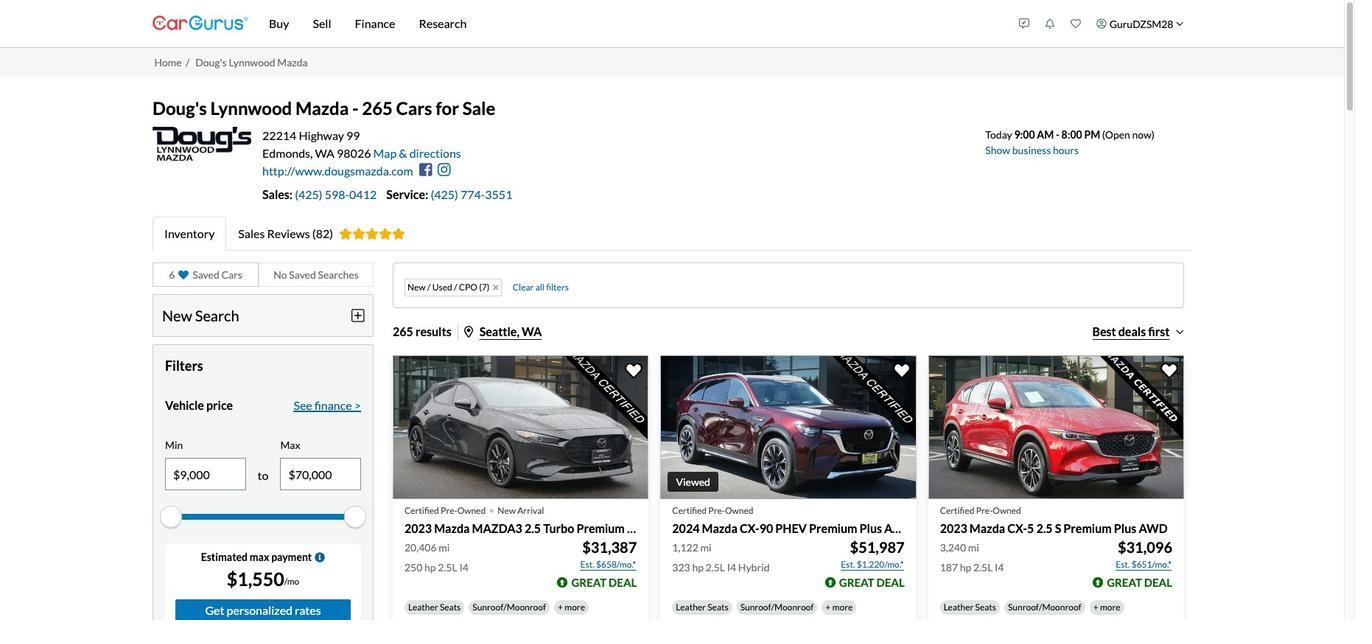 Task type: locate. For each thing, give the bounding box(es) containing it.
leather down 187
[[944, 602, 974, 613]]

3 seats from the left
[[976, 602, 997, 613]]

pre- inside "certified pre-owned · new arrival 2023 mazda mazda3 2.5 turbo premium plus hatchback awd"
[[441, 505, 458, 516]]

lynnwood
[[229, 56, 275, 68], [210, 97, 292, 119]]

1 vertical spatial lynnwood
[[210, 97, 292, 119]]

0 horizontal spatial hp
[[425, 561, 436, 574]]

cpo
[[459, 282, 478, 293]]

1 cx- from the left
[[740, 521, 760, 535]]

3 leather from the left
[[944, 602, 974, 613]]

0 horizontal spatial /
[[186, 56, 190, 68]]

3 deal from the left
[[1145, 576, 1173, 589]]

2.5l inside 3,240 mi 187 hp 2.5l i4
[[974, 561, 993, 574]]

2 more from the left
[[833, 602, 853, 613]]

mi right 1,122
[[701, 542, 712, 554]]

265 left the "results"
[[393, 324, 414, 338]]

0 horizontal spatial +
[[558, 602, 563, 613]]

$651/mo.*
[[1132, 559, 1172, 570]]

gurudzsm28 menu item
[[1090, 3, 1192, 44]]

2 horizontal spatial certified
[[941, 505, 975, 516]]

1 horizontal spatial mi
[[701, 542, 712, 554]]

leather for 2024
[[676, 602, 706, 613]]

finance
[[315, 398, 352, 412]]

artisan red premium 2024 mazda cx-90 phev premium plus awd suv / crossover all-wheel drive automatic image
[[661, 355, 917, 499]]

2 mi from the left
[[701, 542, 712, 554]]

1 horizontal spatial -
[[1056, 128, 1060, 141]]

great deal for 2023
[[1108, 576, 1173, 589]]

$1,220/mo.*
[[857, 559, 904, 570]]

1 horizontal spatial new
[[408, 282, 426, 293]]

deal down the $658/mo.*
[[609, 576, 637, 589]]

2 sunroof/moonroof from the left
[[741, 602, 814, 613]]

3 + more from the left
[[1094, 602, 1121, 613]]

0 horizontal spatial great
[[572, 576, 607, 589]]

gurudzsm28 menu
[[1012, 3, 1192, 44]]

leather down 323
[[676, 602, 706, 613]]

1 owned from the left
[[458, 505, 486, 516]]

est. down $31,387 on the left
[[581, 559, 595, 570]]

1 great deal from the left
[[572, 576, 637, 589]]

3 great from the left
[[1108, 576, 1143, 589]]

3551
[[485, 187, 513, 201]]

2 horizontal spatial awd
[[1139, 521, 1168, 535]]

more
[[565, 602, 585, 613], [833, 602, 853, 613], [1101, 602, 1121, 613]]

98026
[[337, 146, 371, 160]]

mi for 2024
[[701, 542, 712, 554]]

2 + from the left
[[826, 602, 831, 613]]

great for 2023
[[1108, 576, 1143, 589]]

2 horizontal spatial more
[[1101, 602, 1121, 613]]

0 horizontal spatial saved
[[193, 268, 220, 281]]

1 2023 from the left
[[405, 521, 432, 535]]

plus up $51,987
[[860, 521, 883, 535]]

2 est. from the left
[[842, 559, 856, 570]]

1 seats from the left
[[440, 602, 461, 613]]

plus square image
[[351, 308, 364, 323]]

sales reviews (82)
[[238, 226, 333, 240]]

i4 right 250
[[460, 561, 469, 574]]

used
[[433, 282, 452, 293]]

owned inside certified pre-owned 2023 mazda cx-5 2.5 s premium plus awd
[[993, 505, 1022, 516]]

no
[[274, 268, 287, 281]]

premium up $31,387 on the left
[[577, 521, 625, 535]]

0 horizontal spatial est.
[[581, 559, 595, 570]]

+ more down est. $651/mo.* button
[[1094, 602, 1121, 613]]

3 sunroof/moonroof from the left
[[1009, 602, 1082, 613]]

1 + from the left
[[558, 602, 563, 613]]

1 horizontal spatial pre-
[[709, 505, 726, 516]]

2 horizontal spatial pre-
[[977, 505, 993, 516]]

2 great deal from the left
[[840, 576, 905, 589]]

2 seats from the left
[[708, 602, 729, 613]]

deal for 2023
[[1145, 576, 1173, 589]]

0 horizontal spatial cars
[[222, 268, 242, 281]]

mazda inside certified pre-owned 2024 mazda cx-90 phev premium plus awd
[[702, 521, 738, 535]]

deal down $651/mo.*
[[1145, 576, 1173, 589]]

pre- for 2023
[[977, 505, 993, 516]]

est. left $1,220/mo.*
[[842, 559, 856, 570]]

owned for 2023
[[993, 505, 1022, 516]]

2 i4 from the left
[[728, 561, 737, 574]]

today
[[986, 128, 1013, 141]]

research button
[[407, 0, 479, 47]]

1 est. from the left
[[581, 559, 595, 570]]

mazda up 1,122 mi 323 hp 2.5l i4 hybrid
[[702, 521, 738, 535]]

0 horizontal spatial deal
[[609, 576, 637, 589]]

2 leather from the left
[[676, 602, 706, 613]]

more down est. $651/mo.* button
[[1101, 602, 1121, 613]]

awd up $51,987
[[885, 521, 914, 535]]

6
[[169, 268, 175, 281]]

plus inside certified pre-owned 2023 mazda cx-5 2.5 s premium plus awd
[[1115, 521, 1137, 535]]

+ more for ·
[[558, 602, 585, 613]]

3 premium from the left
[[1064, 521, 1112, 535]]

pre-
[[441, 505, 458, 516], [709, 505, 726, 516], [977, 505, 993, 516]]

mazda for lynnwood
[[277, 56, 308, 68]]

1 horizontal spatial leather
[[676, 602, 706, 613]]

seats down 1,122 mi 323 hp 2.5l i4 hybrid
[[708, 602, 729, 613]]

2.5l
[[438, 561, 458, 574], [706, 561, 726, 574], [974, 561, 993, 574]]

3 leather seats from the left
[[944, 602, 997, 613]]

2 horizontal spatial leather
[[944, 602, 974, 613]]

0 horizontal spatial 265
[[362, 97, 393, 119]]

1 horizontal spatial /
[[428, 282, 431, 293]]

0 horizontal spatial 2023
[[405, 521, 432, 535]]

sell
[[313, 16, 331, 30]]

more down est. $1,220/mo.* 'button'
[[833, 602, 853, 613]]

2 horizontal spatial deal
[[1145, 576, 1173, 589]]

1 horizontal spatial plus
[[860, 521, 883, 535]]

0 horizontal spatial cx-
[[740, 521, 760, 535]]

mazda for 2024
[[702, 521, 738, 535]]

cx-
[[740, 521, 760, 535], [1008, 521, 1028, 535]]

star image
[[352, 228, 366, 240], [379, 228, 392, 240]]

owned left · at the bottom left of page
[[458, 505, 486, 516]]

est. inside $31,096 est. $651/mo.*
[[1116, 559, 1131, 570]]

1 vertical spatial wa
[[522, 324, 542, 338]]

3 certified from the left
[[941, 505, 975, 516]]

mazda
[[277, 56, 308, 68], [296, 97, 349, 119], [434, 521, 470, 535], [702, 521, 738, 535], [970, 521, 1006, 535]]

3 pre- from the left
[[977, 505, 993, 516]]

2 owned from the left
[[726, 505, 754, 516]]

2 deal from the left
[[877, 576, 905, 589]]

new left used
[[408, 282, 426, 293]]

2.5 inside certified pre-owned 2023 mazda cx-5 2.5 s premium plus awd
[[1037, 521, 1053, 535]]

cx- inside certified pre-owned 2024 mazda cx-90 phev premium plus awd
[[740, 521, 760, 535]]

1 leather seats from the left
[[408, 602, 461, 613]]

gurudzsm28
[[1110, 17, 1174, 30]]

mi inside 1,122 mi 323 hp 2.5l i4 hybrid
[[701, 542, 712, 554]]

owned up 3,240 mi 187 hp 2.5l i4
[[993, 505, 1022, 516]]

pre- for 2024
[[709, 505, 726, 516]]

star image right the (82)
[[339, 228, 352, 240]]

1 vertical spatial -
[[1056, 128, 1060, 141]]

1 2.5 from the left
[[525, 521, 541, 535]]

leather seats down 250
[[408, 602, 461, 613]]

1 star image from the left
[[352, 228, 366, 240]]

great deal down est. $658/mo.* button
[[572, 576, 637, 589]]

est. $1,220/mo.* button
[[841, 558, 905, 572]]

great deal down est. $651/mo.* button
[[1108, 576, 1173, 589]]

1 horizontal spatial saved
[[289, 268, 316, 281]]

2 + more from the left
[[826, 602, 853, 613]]

cars
[[396, 97, 432, 119], [222, 268, 242, 281]]

2 horizontal spatial premium
[[1064, 521, 1112, 535]]

i4 inside 20,406 mi 250 hp 2.5l i4
[[460, 561, 469, 574]]

i4 inside 1,122 mi 323 hp 2.5l i4 hybrid
[[728, 561, 737, 574]]

1 horizontal spatial est.
[[842, 559, 856, 570]]

2 horizontal spatial great deal
[[1108, 576, 1173, 589]]

2 certified from the left
[[673, 505, 707, 516]]

1 horizontal spatial seats
[[708, 602, 729, 613]]

new for new / used / cpo (7)
[[408, 282, 426, 293]]

premium inside "certified pre-owned · new arrival 2023 mazda mazda3 2.5 turbo premium plus hatchback awd"
[[577, 521, 625, 535]]

mazda inside certified pre-owned 2023 mazda cx-5 2.5 s premium plus awd
[[970, 521, 1006, 535]]

facebook - doug's lynnwood mazda image
[[419, 162, 432, 177]]

leather for ·
[[408, 602, 438, 613]]

pre- down viewed
[[709, 505, 726, 516]]

2023 up 20,406
[[405, 521, 432, 535]]

i4
[[460, 561, 469, 574], [728, 561, 737, 574], [995, 561, 1005, 574]]

2.5l right 187
[[974, 561, 993, 574]]

2 vertical spatial new
[[498, 505, 516, 516]]

tab list
[[153, 217, 1192, 251]]

1 horizontal spatial star image
[[379, 228, 392, 240]]

pm
[[1085, 128, 1101, 141]]

3 star image from the left
[[392, 228, 406, 240]]

3 great deal from the left
[[1108, 576, 1173, 589]]

certified up 3,240
[[941, 505, 975, 516]]

awd up 1,122 mi 323 hp 2.5l i4 hybrid
[[711, 521, 740, 535]]

1 horizontal spatial great
[[840, 576, 875, 589]]

(425) for 774-
[[431, 187, 458, 201]]

premium right s
[[1064, 521, 1112, 535]]

0 horizontal spatial star image
[[352, 228, 366, 240]]

0 vertical spatial -
[[352, 97, 359, 119]]

/ left used
[[428, 282, 431, 293]]

cx- up hybrid
[[740, 521, 760, 535]]

deal down $1,220/mo.*
[[877, 576, 905, 589]]

premium
[[577, 521, 625, 535], [810, 521, 858, 535], [1064, 521, 1112, 535]]

1 premium from the left
[[577, 521, 625, 535]]

2 horizontal spatial star image
[[392, 228, 406, 240]]

sales
[[238, 226, 265, 240]]

187
[[941, 561, 959, 574]]

great deal down est. $1,220/mo.* 'button'
[[840, 576, 905, 589]]

i4 left hybrid
[[728, 561, 737, 574]]

/ right home link
[[186, 56, 190, 68]]

pre- up 3,240 mi 187 hp 2.5l i4
[[977, 505, 993, 516]]

1 hp from the left
[[425, 561, 436, 574]]

buy button
[[257, 0, 301, 47]]

1,122
[[673, 542, 699, 554]]

3 + from the left
[[1094, 602, 1099, 613]]

great down est. $658/mo.* button
[[572, 576, 607, 589]]

1 horizontal spatial cars
[[396, 97, 432, 119]]

new search
[[162, 307, 239, 324]]

certified for 2024
[[673, 505, 707, 516]]

1 horizontal spatial leather seats
[[676, 602, 729, 613]]

1 horizontal spatial + more
[[826, 602, 853, 613]]

est. for ·
[[581, 559, 595, 570]]

mi inside 20,406 mi 250 hp 2.5l i4
[[439, 542, 450, 554]]

wa right seattle,
[[522, 324, 542, 338]]

9:00
[[1015, 128, 1036, 141]]

1 horizontal spatial +
[[826, 602, 831, 613]]

265 results
[[393, 324, 452, 338]]

certified inside "certified pre-owned · new arrival 2023 mazda mazda3 2.5 turbo premium plus hatchback awd"
[[405, 505, 439, 516]]

home
[[154, 56, 182, 68]]

1 pre- from the left
[[441, 505, 458, 516]]

/ left cpo
[[454, 282, 457, 293]]

great down est. $651/mo.* button
[[1108, 576, 1143, 589]]

show
[[986, 144, 1011, 156]]

sunroof/moonroof for ·
[[473, 602, 546, 613]]

times image
[[494, 283, 499, 292]]

awd up $31,096
[[1139, 521, 1168, 535]]

saved right no
[[289, 268, 316, 281]]

0 horizontal spatial sunroof/moonroof
[[473, 602, 546, 613]]

0 horizontal spatial mi
[[439, 542, 450, 554]]

2 horizontal spatial + more
[[1094, 602, 1121, 613]]

mazda up highway
[[296, 97, 349, 119]]

(425) left 598-
[[295, 187, 323, 201]]

sunroof/moonroof for 2024
[[741, 602, 814, 613]]

more for ·
[[565, 602, 585, 613]]

1 more from the left
[[565, 602, 585, 613]]

1 horizontal spatial deal
[[877, 576, 905, 589]]

today 9:00 am - 8:00 pm (open now) show business hours
[[986, 128, 1155, 156]]

1 horizontal spatial (425)
[[431, 187, 458, 201]]

owned for ·
[[458, 505, 486, 516]]

seats
[[440, 602, 461, 613], [708, 602, 729, 613], [976, 602, 997, 613]]

2.5l right 250
[[438, 561, 458, 574]]

2.5 left s
[[1037, 521, 1053, 535]]

1 horizontal spatial certified
[[673, 505, 707, 516]]

+ for 2024
[[826, 602, 831, 613]]

wa down highway
[[315, 146, 335, 160]]

hp inside 3,240 mi 187 hp 2.5l i4
[[961, 561, 972, 574]]

premium inside certified pre-owned 2023 mazda cx-5 2.5 s premium plus awd
[[1064, 521, 1112, 535]]

$31,387 est. $658/mo.*
[[581, 539, 637, 570]]

1 vertical spatial new
[[162, 307, 192, 324]]

0 vertical spatial lynnwood
[[229, 56, 275, 68]]

265
[[362, 97, 393, 119], [393, 324, 414, 338]]

1 sunroof/moonroof from the left
[[473, 602, 546, 613]]

5
[[1028, 521, 1035, 535]]

+
[[558, 602, 563, 613], [826, 602, 831, 613], [1094, 602, 1099, 613]]

1 horizontal spatial owned
[[726, 505, 754, 516]]

3 owned from the left
[[993, 505, 1022, 516]]

great deal for 2024
[[840, 576, 905, 589]]

great
[[572, 576, 607, 589], [840, 576, 875, 589], [1108, 576, 1143, 589]]

+ more down est. $658/mo.* button
[[558, 602, 585, 613]]

cars left the for
[[396, 97, 432, 119]]

clear
[[513, 282, 534, 293]]

new / used / cpo (7)
[[408, 282, 490, 293]]

0 horizontal spatial -
[[352, 97, 359, 119]]

new inside dropdown button
[[162, 307, 192, 324]]

0 horizontal spatial great deal
[[572, 576, 637, 589]]

mi right 20,406
[[439, 542, 450, 554]]

turbo
[[544, 521, 575, 535]]

0 vertical spatial new
[[408, 282, 426, 293]]

1 horizontal spatial wa
[[522, 324, 542, 338]]

leather seats down 187
[[944, 602, 997, 613]]

cx- inside certified pre-owned 2023 mazda cx-5 2.5 s premium plus awd
[[1008, 521, 1028, 535]]

2 horizontal spatial seats
[[976, 602, 997, 613]]

certified inside certified pre-owned 2024 mazda cx-90 phev premium plus awd
[[673, 505, 707, 516]]

2 horizontal spatial leather seats
[[944, 602, 997, 613]]

mi inside 3,240 mi 187 hp 2.5l i4
[[969, 542, 980, 554]]

wa inside 22214 highway 99 edmonds, wa 98026 map & directions
[[315, 146, 335, 160]]

3 awd from the left
[[1139, 521, 1168, 535]]

awd inside certified pre-owned 2024 mazda cx-90 phev premium plus awd
[[885, 521, 914, 535]]

1 horizontal spatial star image
[[366, 228, 379, 240]]

2 horizontal spatial owned
[[993, 505, 1022, 516]]

est. inside $51,987 est. $1,220/mo.*
[[842, 559, 856, 570]]

3 est. from the left
[[1116, 559, 1131, 570]]

1 awd from the left
[[711, 521, 740, 535]]

premium right phev
[[810, 521, 858, 535]]

owned inside certified pre-owned 2024 mazda cx-90 phev premium plus awd
[[726, 505, 754, 516]]

3 plus from the left
[[1115, 521, 1137, 535]]

$658/mo.*
[[597, 559, 637, 570]]

2 awd from the left
[[885, 521, 914, 535]]

1 horizontal spatial hp
[[693, 561, 704, 574]]

all
[[536, 282, 545, 293]]

personalized
[[227, 603, 293, 617]]

1 (425) from the left
[[295, 187, 323, 201]]

deal for ·
[[609, 576, 637, 589]]

mi
[[439, 542, 450, 554], [701, 542, 712, 554], [969, 542, 980, 554]]

2 horizontal spatial plus
[[1115, 521, 1137, 535]]

2 plus from the left
[[860, 521, 883, 535]]

2.5l inside 1,122 mi 323 hp 2.5l i4 hybrid
[[706, 561, 726, 574]]

1 + more from the left
[[558, 602, 585, 613]]

3 hp from the left
[[961, 561, 972, 574]]

mazda down buy popup button
[[277, 56, 308, 68]]

0 vertical spatial wa
[[315, 146, 335, 160]]

lynnwood up '22214'
[[210, 97, 292, 119]]

0 horizontal spatial pre-
[[441, 505, 458, 516]]

plus up $31,387 on the left
[[627, 521, 650, 535]]

min
[[165, 439, 183, 451]]

saved right heart "icon"
[[193, 268, 220, 281]]

1 certified from the left
[[405, 505, 439, 516]]

lynnwood down buy popup button
[[229, 56, 275, 68]]

awd
[[711, 521, 740, 535], [885, 521, 914, 535], [1139, 521, 1168, 535]]

0 horizontal spatial leather
[[408, 602, 438, 613]]

star image down service:
[[379, 228, 392, 240]]

0 horizontal spatial owned
[[458, 505, 486, 516]]

1 horizontal spatial cx-
[[1008, 521, 1028, 535]]

user icon image
[[1097, 18, 1108, 29]]

1 horizontal spatial more
[[833, 602, 853, 613]]

filters
[[547, 282, 569, 293]]

2 2.5 from the left
[[1037, 521, 1053, 535]]

mazda up 3,240 mi 187 hp 2.5l i4
[[970, 521, 1006, 535]]

new for new search
[[162, 307, 192, 324]]

owned inside "certified pre-owned · new arrival 2023 mazda mazda3 2.5 turbo premium plus hatchback awd"
[[458, 505, 486, 516]]

2 horizontal spatial +
[[1094, 602, 1099, 613]]

/ for new
[[428, 282, 431, 293]]

0 horizontal spatial i4
[[460, 561, 469, 574]]

i4 inside 3,240 mi 187 hp 2.5l i4
[[995, 561, 1005, 574]]

deal for 2024
[[877, 576, 905, 589]]

cx- left s
[[1008, 521, 1028, 535]]

i4 for 2023
[[995, 561, 1005, 574]]

20,406
[[405, 542, 437, 554]]

0 horizontal spatial 2.5
[[525, 521, 541, 535]]

0 horizontal spatial leather seats
[[408, 602, 461, 613]]

est.
[[581, 559, 595, 570], [842, 559, 856, 570], [1116, 559, 1131, 570]]

hp right 250
[[425, 561, 436, 574]]

2 horizontal spatial sunroof/moonroof
[[1009, 602, 1082, 613]]

pre- inside certified pre-owned 2023 mazda cx-5 2.5 s premium plus awd
[[977, 505, 993, 516]]

1 great from the left
[[572, 576, 607, 589]]

hp for ·
[[425, 561, 436, 574]]

Min text field
[[166, 459, 245, 490]]

1 2.5l from the left
[[438, 561, 458, 574]]

2 hp from the left
[[693, 561, 704, 574]]

(425)
[[295, 187, 323, 201], [431, 187, 458, 201]]

+ more down est. $1,220/mo.* 'button'
[[826, 602, 853, 613]]

pre- left · at the bottom left of page
[[441, 505, 458, 516]]

1 horizontal spatial 2.5
[[1037, 521, 1053, 535]]

2 horizontal spatial great
[[1108, 576, 1143, 589]]

3 2.5l from the left
[[974, 561, 993, 574]]

0 horizontal spatial plus
[[627, 521, 650, 535]]

owned up 1,122 mi 323 hp 2.5l i4 hybrid
[[726, 505, 754, 516]]

new left search
[[162, 307, 192, 324]]

2 cx- from the left
[[1008, 521, 1028, 535]]

menu bar
[[248, 0, 1012, 47]]

250
[[405, 561, 423, 574]]

cargurus logo homepage link image
[[153, 3, 248, 45]]

-
[[352, 97, 359, 119], [1056, 128, 1060, 141]]

more down est. $658/mo.* button
[[565, 602, 585, 613]]

1 deal from the left
[[609, 576, 637, 589]]

certified up 20,406
[[405, 505, 439, 516]]

pre- for ·
[[441, 505, 458, 516]]

2 great from the left
[[840, 576, 875, 589]]

2 horizontal spatial 2.5l
[[974, 561, 993, 574]]

0 horizontal spatial + more
[[558, 602, 585, 613]]

2 horizontal spatial est.
[[1116, 559, 1131, 570]]

owned for 2024
[[726, 505, 754, 516]]

0 horizontal spatial wa
[[315, 146, 335, 160]]

- right am
[[1056, 128, 1060, 141]]

star image down service:
[[392, 228, 406, 240]]

more for 2024
[[833, 602, 853, 613]]

star image down 0412
[[366, 228, 379, 240]]

2023 up 3,240
[[941, 521, 968, 535]]

mazda up 20,406 mi 250 hp 2.5l i4 at the bottom left
[[434, 521, 470, 535]]

1 i4 from the left
[[460, 561, 469, 574]]

certified inside certified pre-owned 2023 mazda cx-5 2.5 s premium plus awd
[[941, 505, 975, 516]]

2 premium from the left
[[810, 521, 858, 535]]

&
[[399, 146, 407, 160]]

leather
[[408, 602, 438, 613], [676, 602, 706, 613], [944, 602, 974, 613]]

estimated
[[201, 551, 248, 563]]

hp inside 20,406 mi 250 hp 2.5l i4
[[425, 561, 436, 574]]

1 horizontal spatial premium
[[810, 521, 858, 535]]

2 pre- from the left
[[709, 505, 726, 516]]

0 horizontal spatial certified
[[405, 505, 439, 516]]

2 2.5l from the left
[[706, 561, 726, 574]]

1 horizontal spatial 2.5l
[[706, 561, 726, 574]]

2 leather seats from the left
[[676, 602, 729, 613]]

owned
[[458, 505, 486, 516], [726, 505, 754, 516], [993, 505, 1022, 516]]

mi right 3,240
[[969, 542, 980, 554]]

i4 right 187
[[995, 561, 1005, 574]]

+ more
[[558, 602, 585, 613], [826, 602, 853, 613], [1094, 602, 1121, 613]]

3 mi from the left
[[969, 542, 980, 554]]

plus up $31,096
[[1115, 521, 1137, 535]]

1 leather from the left
[[408, 602, 438, 613]]

3 i4 from the left
[[995, 561, 1005, 574]]

hp inside 1,122 mi 323 hp 2.5l i4 hybrid
[[693, 561, 704, 574]]

certified
[[405, 505, 439, 516], [673, 505, 707, 516], [941, 505, 975, 516]]

est. inside $31,387 est. $658/mo.*
[[581, 559, 595, 570]]

(425) down instagram - doug's lynnwood mazda image
[[431, 187, 458, 201]]

i4 for ·
[[460, 561, 469, 574]]

2.5l right 323
[[706, 561, 726, 574]]

2 horizontal spatial mi
[[969, 542, 980, 554]]

2 horizontal spatial i4
[[995, 561, 1005, 574]]

new right · at the bottom left of page
[[498, 505, 516, 516]]

2.5l for ·
[[438, 561, 458, 574]]

2 horizontal spatial new
[[498, 505, 516, 516]]

1 plus from the left
[[627, 521, 650, 535]]

leather down 250
[[408, 602, 438, 613]]

mazda for 2023
[[970, 521, 1006, 535]]

0 horizontal spatial 2.5l
[[438, 561, 458, 574]]

instagram - doug's lynnwood mazda image
[[438, 162, 451, 177]]

2 (425) from the left
[[431, 187, 458, 201]]

+ more for 2023
[[1094, 602, 1121, 613]]

1 horizontal spatial sunroof/moonroof
[[741, 602, 814, 613]]

new inside button
[[408, 282, 426, 293]]

1 vertical spatial 265
[[393, 324, 414, 338]]

star image right the (82)
[[352, 228, 366, 240]]

3 more from the left
[[1101, 602, 1121, 613]]

1 horizontal spatial 2023
[[941, 521, 968, 535]]

hp right 323
[[693, 561, 704, 574]]

1 horizontal spatial great deal
[[840, 576, 905, 589]]

star image
[[339, 228, 352, 240], [366, 228, 379, 240], [392, 228, 406, 240]]

leather seats for 2023
[[944, 602, 997, 613]]

hp right 187
[[961, 561, 972, 574]]

2.5 inside "certified pre-owned · new arrival 2023 mazda mazda3 2.5 turbo premium plus hatchback awd"
[[525, 521, 541, 535]]

see finance >
[[294, 398, 361, 412]]

0 horizontal spatial premium
[[577, 521, 625, 535]]

1 mi from the left
[[439, 542, 450, 554]]

seats down 20,406 mi 250 hp 2.5l i4 at the bottom left
[[440, 602, 461, 613]]

- inside 'today 9:00 am - 8:00 pm (open now) show business hours'
[[1056, 128, 1060, 141]]

heart image
[[179, 270, 189, 280]]

265 up 22214 highway 99 edmonds, wa 98026 map & directions at the top of the page
[[362, 97, 393, 119]]

cars up search
[[222, 268, 242, 281]]

0 horizontal spatial (425)
[[295, 187, 323, 201]]

- up '99'
[[352, 97, 359, 119]]

jet black mica 2023 mazda mazda3 2.5 turbo premium plus hatchback awd hatchback all-wheel drive automatic image
[[393, 355, 649, 499]]

saved cars
[[193, 268, 242, 281]]

2 horizontal spatial hp
[[961, 561, 972, 574]]

doug's
[[195, 56, 227, 68], [153, 97, 207, 119]]

2.5 down arrival
[[525, 521, 541, 535]]

doug's up 'doug's lynnwood mazda logo'
[[153, 97, 207, 119]]

0 horizontal spatial seats
[[440, 602, 461, 613]]

0 horizontal spatial awd
[[711, 521, 740, 535]]

/mo
[[284, 576, 300, 587]]

phev
[[776, 521, 807, 535]]

seats down 3,240 mi 187 hp 2.5l i4
[[976, 602, 997, 613]]

doug's down cargurus logo homepage link link
[[195, 56, 227, 68]]

2.5l inside 20,406 mi 250 hp 2.5l i4
[[438, 561, 458, 574]]

certified up 2024
[[673, 505, 707, 516]]

2023 inside "certified pre-owned · new arrival 2023 mazda mazda3 2.5 turbo premium plus hatchback awd"
[[405, 521, 432, 535]]

leather seats down 323
[[676, 602, 729, 613]]

est. down $31,096
[[1116, 559, 1131, 570]]

$31,096 est. $651/mo.*
[[1116, 539, 1173, 570]]

map marker alt image
[[464, 326, 473, 338]]

pre- inside certified pre-owned 2024 mazda cx-90 phev premium plus awd
[[709, 505, 726, 516]]

more for 2023
[[1101, 602, 1121, 613]]

/ for home
[[186, 56, 190, 68]]

great down est. $1,220/mo.* 'button'
[[840, 576, 875, 589]]

2 2023 from the left
[[941, 521, 968, 535]]

great deal for ·
[[572, 576, 637, 589]]

s
[[1056, 521, 1062, 535]]



Task type: describe. For each thing, give the bounding box(es) containing it.
2 horizontal spatial /
[[454, 282, 457, 293]]

1 star image from the left
[[339, 228, 352, 240]]

get personalized rates
[[205, 603, 321, 617]]

sell button
[[301, 0, 343, 47]]

- for 8:00
[[1056, 128, 1060, 141]]

get personalized rates button
[[175, 599, 351, 620]]

max
[[281, 439, 300, 451]]

certified pre-owned · new arrival 2023 mazda mazda3 2.5 turbo premium plus hatchback awd
[[405, 496, 740, 535]]

map
[[373, 146, 397, 160]]

filters
[[165, 358, 203, 374]]

info circle image
[[315, 552, 325, 562]]

service:
[[387, 187, 429, 201]]

sale
[[463, 97, 496, 119]]

(425) 598-0412 link
[[295, 187, 387, 201]]

inventory
[[164, 226, 215, 240]]

hp for 2024
[[693, 561, 704, 574]]

$1,550 /mo
[[227, 568, 300, 590]]

rates
[[295, 603, 321, 617]]

(82)
[[313, 226, 333, 240]]

hybrid
[[739, 561, 770, 574]]

1 horizontal spatial 265
[[393, 324, 414, 338]]

hp for 2023
[[961, 561, 972, 574]]

leather for 2023
[[944, 602, 974, 613]]

searches
[[318, 268, 359, 281]]

service: (425) 774-3551
[[387, 187, 513, 201]]

new / used / cpo (7) button
[[405, 279, 502, 296]]

awd inside "certified pre-owned · new arrival 2023 mazda mazda3 2.5 turbo premium plus hatchback awd"
[[711, 521, 740, 535]]

seats for 2024
[[708, 602, 729, 613]]

awd inside certified pre-owned 2023 mazda cx-5 2.5 s premium plus awd
[[1139, 521, 1168, 535]]

viewed
[[677, 476, 711, 488]]

vehicle price
[[165, 398, 233, 412]]

598-
[[325, 187, 350, 201]]

clear all filters button
[[513, 282, 569, 293]]

>
[[354, 398, 361, 412]]

certified pre-owned 2023 mazda cx-5 2.5 s premium plus awd
[[941, 505, 1168, 535]]

vehicle
[[165, 398, 204, 412]]

est. for 2024
[[842, 559, 856, 570]]

show business hours button
[[986, 144, 1079, 156]]

directions
[[410, 146, 461, 160]]

seattle, wa button
[[464, 324, 542, 338]]

new inside "certified pre-owned · new arrival 2023 mazda mazda3 2.5 turbo premium plus hatchback awd"
[[498, 505, 516, 516]]

seats for 2023
[[976, 602, 997, 613]]

no saved searches
[[274, 268, 359, 281]]

doug's lynnwood mazda logo image
[[153, 127, 251, 163]]

results
[[416, 324, 452, 338]]

finance
[[355, 16, 396, 30]]

(425) for 598-
[[295, 187, 323, 201]]

inventory tab
[[153, 217, 227, 251]]

sales: (425) 598-0412
[[262, 187, 377, 201]]

- for 265
[[352, 97, 359, 119]]

2.5l for 2024
[[706, 561, 726, 574]]

seats for ·
[[440, 602, 461, 613]]

+ for 2023
[[1094, 602, 1099, 613]]

2 star image from the left
[[379, 228, 392, 240]]

plus inside certified pre-owned 2024 mazda cx-90 phev premium plus awd
[[860, 521, 883, 535]]

leather seats for ·
[[408, 602, 461, 613]]

plus inside "certified pre-owned · new arrival 2023 mazda mazda3 2.5 turbo premium plus hatchback awd"
[[627, 521, 650, 535]]

saved cars image
[[1071, 18, 1082, 29]]

+ for ·
[[558, 602, 563, 613]]

map & directions link
[[373, 146, 461, 160]]

1,122 mi 323 hp 2.5l i4 hybrid
[[673, 542, 770, 574]]

doug's lynnwood mazda - 265 cars for sale
[[153, 97, 496, 119]]

to
[[258, 468, 269, 482]]

est. $651/mo.* button
[[1116, 558, 1173, 572]]

leather seats for 2024
[[676, 602, 729, 613]]

1 vertical spatial cars
[[222, 268, 242, 281]]

research
[[419, 16, 467, 30]]

$51,987
[[851, 539, 905, 556]]

cx- for $51,987
[[740, 521, 760, 535]]

premium inside certified pre-owned 2024 mazda cx-90 phev premium plus awd
[[810, 521, 858, 535]]

20,406 mi 250 hp 2.5l i4
[[405, 542, 469, 574]]

2023 inside certified pre-owned 2023 mazda cx-5 2.5 s premium plus awd
[[941, 521, 968, 535]]

edmonds,
[[262, 146, 313, 160]]

mi for ·
[[439, 542, 450, 554]]

seattle, wa
[[480, 324, 542, 338]]

sunroof/moonroof for 2023
[[1009, 602, 1082, 613]]

+ more for 2024
[[826, 602, 853, 613]]

(425) 774-3551 link
[[431, 187, 513, 201]]

highway
[[299, 128, 344, 142]]

0412
[[350, 187, 377, 201]]

$31,387
[[583, 539, 637, 556]]

2 saved from the left
[[289, 268, 316, 281]]

see
[[294, 398, 312, 412]]

mi for 2023
[[969, 542, 980, 554]]

90
[[760, 521, 774, 535]]

774-
[[461, 187, 485, 201]]

3,240
[[941, 542, 967, 554]]

http://www.dougsmazda.com
[[262, 164, 413, 178]]

mazda inside "certified pre-owned · new arrival 2023 mazda mazda3 2.5 turbo premium plus hatchback awd"
[[434, 521, 470, 535]]

get
[[205, 603, 225, 617]]

certified for 2023
[[941, 505, 975, 516]]

search
[[195, 307, 239, 324]]

323
[[673, 561, 691, 574]]

great for ·
[[572, 576, 607, 589]]

certified pre-owned 2024 mazda cx-90 phev premium plus awd
[[673, 505, 914, 535]]

0 vertical spatial doug's
[[195, 56, 227, 68]]

price
[[206, 398, 233, 412]]

soul red crystal metallic 2023 mazda cx-5 2.5 s premium plus awd suv / crossover all-wheel drive automatic image
[[929, 355, 1185, 499]]

22214
[[262, 128, 297, 142]]

see finance > link
[[294, 397, 361, 415]]

payment
[[271, 551, 312, 563]]

finance button
[[343, 0, 407, 47]]

2024
[[673, 521, 700, 535]]

cx- for $31,096
[[1008, 521, 1028, 535]]

22214 highway 99 edmonds, wa 98026 map & directions
[[262, 128, 461, 160]]

estimated max payment
[[201, 551, 312, 563]]

buy
[[269, 16, 289, 30]]

0 vertical spatial 265
[[362, 97, 393, 119]]

·
[[489, 496, 495, 522]]

business
[[1013, 144, 1052, 156]]

for
[[436, 97, 459, 119]]

est. for 2023
[[1116, 559, 1131, 570]]

home / doug's lynnwood mazda
[[154, 56, 308, 68]]

gurudzsm28 button
[[1090, 3, 1192, 44]]

1 saved from the left
[[193, 268, 220, 281]]

Max text field
[[281, 459, 361, 490]]

cargurus logo homepage link link
[[153, 3, 248, 45]]

2.5l for 2023
[[974, 561, 993, 574]]

$1,550
[[227, 568, 284, 590]]

great for 2024
[[840, 576, 875, 589]]

1 vertical spatial doug's
[[153, 97, 207, 119]]

hours
[[1054, 144, 1079, 156]]

clear all filters
[[513, 282, 569, 293]]

3,240 mi 187 hp 2.5l i4
[[941, 542, 1005, 574]]

(7)
[[479, 282, 490, 293]]

reviews
[[267, 226, 310, 240]]

tab list containing inventory
[[153, 217, 1192, 251]]

certified for ·
[[405, 505, 439, 516]]

hatchback
[[652, 521, 709, 535]]

chevron down image
[[1177, 20, 1185, 27]]

open notifications image
[[1046, 18, 1056, 29]]

est. $658/mo.* button
[[580, 558, 637, 572]]

2 star image from the left
[[366, 228, 379, 240]]

add a car review image
[[1020, 18, 1030, 29]]

menu bar containing buy
[[248, 0, 1012, 47]]

i4 for 2024
[[728, 561, 737, 574]]



Task type: vqa. For each thing, say whether or not it's contained in the screenshot.
the right Awd
yes



